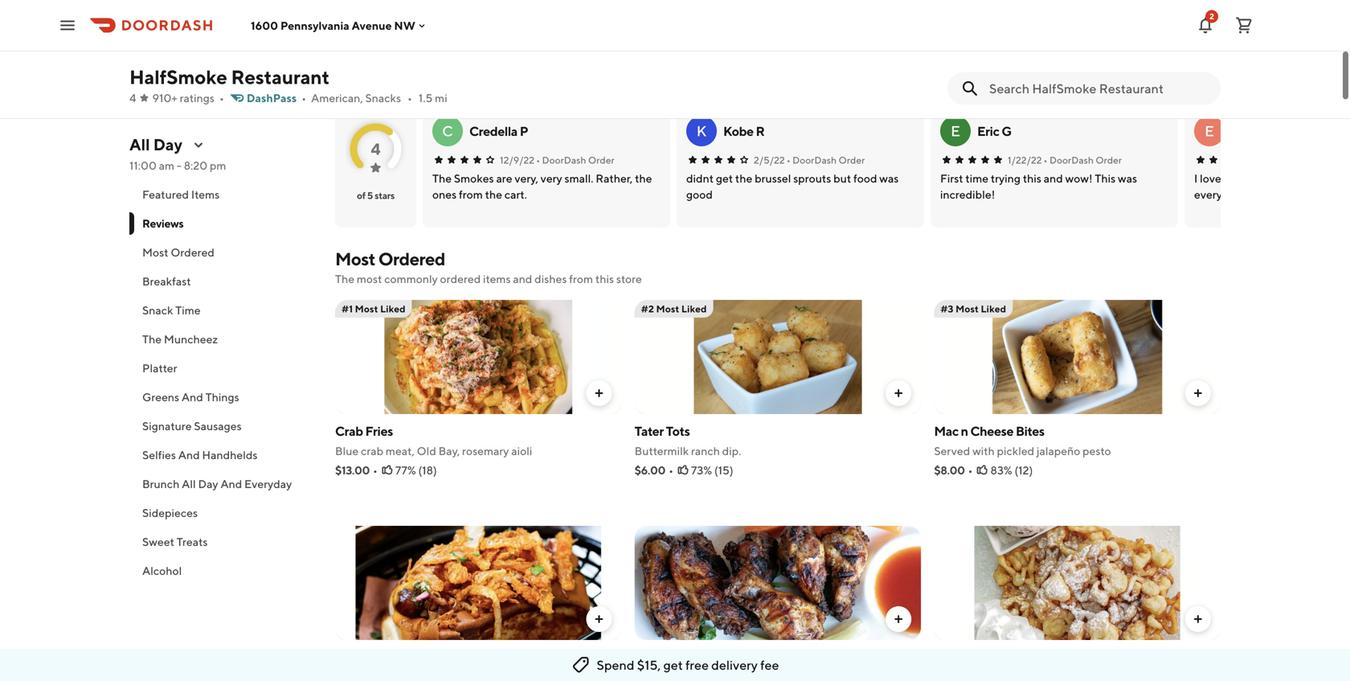Task type: describe. For each thing, give the bounding box(es) containing it.
credella
[[470, 123, 518, 139]]

1600 pennsylvania avenue nw button
[[251, 19, 428, 32]]

spend $15, get free delivery fee
[[597, 657, 780, 673]]

cake
[[1004, 649, 1033, 665]]

11:00 am - 8:20 pm
[[129, 159, 226, 172]]

next image
[[1202, 74, 1215, 87]]

delivery
[[712, 657, 758, 673]]

handhelds
[[202, 448, 258, 462]]

1 e from the left
[[951, 122, 961, 140]]

0 vertical spatial all
[[129, 135, 150, 154]]

liked for tots
[[682, 303, 707, 314]]

grilled
[[672, 649, 711, 665]]

add item to cart image for crab fries
[[593, 387, 606, 400]]

tater tots buttermilk ranch dip.
[[635, 423, 742, 458]]

snack time button
[[129, 296, 316, 325]]

0 horizontal spatial 4
[[129, 91, 136, 105]]

rosemary
[[462, 444, 509, 458]]

most for mac
[[956, 303, 979, 314]]

most inside most ordered the most commonly ordered items and dishes from this store
[[335, 248, 375, 269]]

mini funnel cake
[[935, 649, 1033, 665]]

kobe r
[[724, 123, 765, 139]]

add item to cart image for briggs and co
[[593, 613, 606, 626]]

• right "$8.00"
[[969, 464, 973, 477]]

fries
[[365, 423, 393, 439]]

sidepieces button
[[129, 499, 316, 528]]

platter button
[[129, 354, 316, 383]]

mac n cheese bites served with pickled jalapeño pesto
[[935, 423, 1112, 458]]

selfies and handhelds button
[[129, 441, 316, 470]]

american,
[[311, 91, 363, 105]]

and for briggs
[[374, 649, 398, 665]]

platter
[[142, 361, 177, 375]]

dip.
[[723, 444, 742, 458]]

doordash for e
[[1050, 154, 1094, 166]]

77% (18)
[[396, 464, 437, 477]]

wings
[[763, 649, 799, 665]]

g
[[1002, 123, 1012, 139]]

2 e from the left
[[1205, 122, 1215, 140]]

add item to cart image for tater tots
[[893, 387, 906, 400]]

2
[[1210, 12, 1215, 21]]

day inside the brunch all day and everyday button
[[198, 477, 218, 491]]

8:20
[[184, 159, 208, 172]]

add review button
[[1065, 68, 1147, 93]]

eric g
[[978, 123, 1012, 139]]

chicken
[[713, 649, 760, 665]]

old
[[417, 444, 437, 458]]

time
[[175, 304, 201, 317]]

tater
[[635, 423, 664, 439]]

served
[[935, 444, 971, 458]]

tots
[[666, 423, 690, 439]]

kobe
[[724, 123, 754, 139]]

doordash for c
[[542, 154, 587, 166]]

mini
[[935, 649, 960, 665]]

0 items, open order cart image
[[1235, 16, 1254, 35]]

83% (12)
[[991, 464, 1034, 477]]

pm
[[210, 159, 226, 172]]

add item to cart image for wood grilled chicken wings
[[893, 613, 906, 626]]

pesto
[[1083, 444, 1112, 458]]

• right 2/5/22
[[787, 154, 791, 166]]

sausages
[[194, 419, 242, 433]]

brunch
[[142, 477, 180, 491]]

add item to cart image for mac n cheese bites
[[1193, 387, 1205, 400]]

muncheez
[[164, 333, 218, 346]]

snack
[[142, 304, 173, 317]]

of
[[357, 190, 366, 201]]

of 5 stars
[[357, 190, 395, 201]]

add review
[[1075, 74, 1138, 87]]

notification bell image
[[1197, 16, 1216, 35]]

items
[[483, 272, 511, 285]]

most ordered the most commonly ordered items and dishes from this store
[[335, 248, 642, 285]]

• down crab
[[373, 464, 378, 477]]

1 horizontal spatial 4
[[371, 140, 381, 158]]

greens and things
[[142, 390, 239, 404]]

all inside button
[[182, 477, 196, 491]]

signature sausages button
[[129, 412, 316, 441]]

most for tater
[[657, 303, 680, 314]]

doordash for k
[[793, 154, 837, 166]]

buttermilk
[[635, 444, 689, 458]]

breakfast button
[[129, 267, 316, 296]]

910+ ratings •
[[152, 91, 224, 105]]

c
[[442, 122, 453, 140]]

bay,
[[439, 444, 460, 458]]

the inside most ordered the most commonly ordered items and dishes from this store
[[335, 272, 355, 285]]

signature sausages
[[142, 419, 242, 433]]

alcohol button
[[129, 556, 316, 585]]

dishes
[[535, 272, 567, 285]]

2/5/22
[[754, 154, 785, 166]]

everyday
[[244, 477, 292, 491]]

store
[[617, 272, 642, 285]]

ranch
[[691, 444, 720, 458]]

and
[[513, 272, 533, 285]]

mac n cheese bites image
[[935, 300, 1221, 414]]

sweet
[[142, 535, 174, 548]]

dashpass
[[247, 91, 297, 105]]

reviews
[[142, 217, 184, 230]]

73%
[[692, 464, 713, 477]]

credella p
[[470, 123, 528, 139]]

• down halfsmoke restaurant
[[220, 91, 224, 105]]

treats
[[177, 535, 208, 548]]

cheese
[[971, 423, 1014, 439]]

crab
[[335, 423, 363, 439]]

stars
[[375, 190, 395, 201]]

k
[[697, 122, 707, 140]]

crab fries blue crab meat, old bay, rosemary aioli
[[335, 423, 533, 458]]

p
[[520, 123, 528, 139]]

spend
[[597, 657, 635, 673]]



Task type: vqa. For each thing, say whether or not it's contained in the screenshot.


Task type: locate. For each thing, give the bounding box(es) containing it.
1 vertical spatial all
[[182, 477, 196, 491]]

brunch all day and everyday
[[142, 477, 292, 491]]

the left most at top
[[335, 272, 355, 285]]

0 horizontal spatial e
[[951, 122, 961, 140]]

featured items button
[[129, 180, 316, 209]]

2 order from the left
[[839, 154, 865, 166]]

2 liked from the left
[[682, 303, 707, 314]]

all right brunch
[[182, 477, 196, 491]]

(15)
[[715, 464, 734, 477]]

1 liked from the left
[[380, 303, 406, 314]]

liked for fries
[[380, 303, 406, 314]]

liked down 'commonly'
[[380, 303, 406, 314]]

4
[[129, 91, 136, 105], [371, 140, 381, 158]]

halfsmoke
[[129, 66, 227, 88]]

co
[[400, 649, 417, 665]]

• right $6.00
[[669, 464, 674, 477]]

ordered for most ordered the most commonly ordered items and dishes from this store
[[379, 248, 445, 269]]

• doordash order for k
[[787, 154, 865, 166]]

ordered for most ordered
[[171, 246, 215, 259]]

featured items
[[142, 188, 220, 201]]

2 horizontal spatial • doordash order
[[1044, 154, 1123, 166]]

1 vertical spatial day
[[198, 477, 218, 491]]

most up most at top
[[335, 248, 375, 269]]

•
[[220, 91, 224, 105], [302, 91, 306, 105], [408, 91, 412, 105], [536, 154, 540, 166], [787, 154, 791, 166], [1044, 154, 1048, 166], [373, 464, 378, 477], [669, 464, 674, 477], [969, 464, 973, 477]]

liked
[[380, 303, 406, 314], [682, 303, 707, 314], [981, 303, 1007, 314]]

ordered up 'commonly'
[[379, 248, 445, 269]]

halfsmoke restaurant
[[129, 66, 330, 88]]

selfies
[[142, 448, 176, 462]]

dashpass •
[[247, 91, 306, 105]]

1/22/22
[[1008, 154, 1043, 166]]

from
[[570, 272, 594, 285]]

12/9/22
[[500, 154, 535, 166]]

1 horizontal spatial day
[[198, 477, 218, 491]]

all up the "11:00"
[[129, 135, 150, 154]]

#1
[[342, 303, 353, 314]]

0 horizontal spatial ordered
[[171, 246, 215, 259]]

2 • doordash order from the left
[[787, 154, 865, 166]]

and up signature sausages
[[182, 390, 203, 404]]

11:00
[[129, 159, 157, 172]]

open menu image
[[58, 16, 77, 35]]

0 vertical spatial day
[[153, 135, 183, 154]]

the down snack
[[142, 333, 162, 346]]

0 horizontal spatial all
[[129, 135, 150, 154]]

0 vertical spatial the
[[335, 272, 355, 285]]

and for selfies
[[178, 448, 200, 462]]

brunch all day and everyday button
[[129, 470, 316, 499]]

0 horizontal spatial order
[[589, 154, 615, 166]]

1 horizontal spatial order
[[839, 154, 865, 166]]

and down signature sausages
[[178, 448, 200, 462]]

pennsylvania
[[281, 19, 350, 32]]

wood grilled chicken wings image
[[635, 526, 922, 640]]

wood grilled chicken wings
[[635, 649, 799, 665]]

1 horizontal spatial e
[[1205, 122, 1215, 140]]

#2
[[641, 303, 654, 314]]

1 horizontal spatial • doordash order
[[787, 154, 865, 166]]

4 left 910+
[[129, 91, 136, 105]]

avenue
[[352, 19, 392, 32]]

menus image
[[192, 138, 205, 151]]

ordered inside most ordered the most commonly ordered items and dishes from this store
[[379, 248, 445, 269]]

3 liked from the left
[[981, 303, 1007, 314]]

and down handhelds on the bottom of the page
[[221, 477, 242, 491]]

Item Search search field
[[990, 80, 1209, 97]]

doordash right '12/9/22'
[[542, 154, 587, 166]]

order for e
[[1096, 154, 1123, 166]]

mini funnel cake image
[[935, 526, 1221, 640]]

ordered inside button
[[171, 246, 215, 259]]

$13.00
[[335, 464, 370, 477]]

most inside button
[[142, 246, 169, 259]]

order for k
[[839, 154, 865, 166]]

• doordash order right 1/22/22
[[1044, 154, 1123, 166]]

funnel
[[962, 649, 1002, 665]]

0 horizontal spatial • doordash order
[[536, 154, 615, 166]]

4 up of 5 stars
[[371, 140, 381, 158]]

ordered
[[440, 272, 481, 285]]

jalapeño
[[1037, 444, 1081, 458]]

• down restaurant
[[302, 91, 306, 105]]

2 doordash from the left
[[793, 154, 837, 166]]

3 order from the left
[[1096, 154, 1123, 166]]

and inside selfies and handhelds button
[[178, 448, 200, 462]]

e left eric on the right of the page
[[951, 122, 961, 140]]

the muncheez
[[142, 333, 218, 346]]

$8.00
[[935, 464, 965, 477]]

0 horizontal spatial day
[[153, 135, 183, 154]]

0 vertical spatial 4
[[129, 91, 136, 105]]

most right #2
[[657, 303, 680, 314]]

0 horizontal spatial doordash
[[542, 154, 587, 166]]

crab fries image
[[335, 300, 622, 414]]

1 horizontal spatial the
[[335, 272, 355, 285]]

alcohol
[[142, 564, 182, 577]]

• doordash order right 2/5/22
[[787, 154, 865, 166]]

• left 1.5
[[408, 91, 412, 105]]

featured
[[142, 188, 189, 201]]

1.5
[[419, 91, 433, 105]]

and inside the brunch all day and everyday button
[[221, 477, 242, 491]]

910+
[[152, 91, 178, 105]]

1600 pennsylvania avenue nw
[[251, 19, 416, 32]]

• right 1/22/22
[[1044, 154, 1048, 166]]

• doordash order for c
[[536, 154, 615, 166]]

most right #3
[[956, 303, 979, 314]]

#1 most liked
[[342, 303, 406, 314]]

doordash right 1/22/22
[[1050, 154, 1094, 166]]

1 horizontal spatial doordash
[[793, 154, 837, 166]]

order for c
[[589, 154, 615, 166]]

2 horizontal spatial liked
[[981, 303, 1007, 314]]

1 doordash from the left
[[542, 154, 587, 166]]

greens and things button
[[129, 383, 316, 412]]

doordash right 2/5/22
[[793, 154, 837, 166]]

$6.00
[[635, 464, 666, 477]]

and for greens
[[182, 390, 203, 404]]

the inside the muncheez button
[[142, 333, 162, 346]]

briggs and co image
[[335, 526, 622, 640]]

doordash
[[542, 154, 587, 166], [793, 154, 837, 166], [1050, 154, 1094, 166]]

0 horizontal spatial liked
[[380, 303, 406, 314]]

add item to cart image for mini funnel cake
[[1193, 613, 1205, 626]]

day
[[153, 135, 183, 154], [198, 477, 218, 491]]

liked right #3
[[981, 303, 1007, 314]]

add item to cart image
[[593, 387, 606, 400], [893, 387, 906, 400], [1193, 387, 1205, 400], [593, 613, 606, 626], [893, 613, 906, 626], [1193, 613, 1205, 626]]

blue
[[335, 444, 359, 458]]

most for crab
[[355, 303, 378, 314]]

(12)
[[1015, 464, 1034, 477]]

1 horizontal spatial ordered
[[379, 248, 445, 269]]

with
[[973, 444, 995, 458]]

2 horizontal spatial order
[[1096, 154, 1123, 166]]

#3 most liked
[[941, 303, 1007, 314]]

77%
[[396, 464, 416, 477]]

american, snacks • 1.5 mi
[[311, 91, 448, 105]]

sidepieces
[[142, 506, 198, 519]]

• right '12/9/22'
[[536, 154, 540, 166]]

3 doordash from the left
[[1050, 154, 1094, 166]]

mac
[[935, 423, 959, 439]]

meat,
[[386, 444, 415, 458]]

breakfast
[[142, 275, 191, 288]]

day down the selfies and handhelds
[[198, 477, 218, 491]]

briggs and co
[[335, 649, 417, 665]]

0 horizontal spatial the
[[142, 333, 162, 346]]

• doordash order for e
[[1044, 154, 1123, 166]]

eric
[[978, 123, 1000, 139]]

sweet treats button
[[129, 528, 316, 556]]

3 • doordash order from the left
[[1044, 154, 1123, 166]]

• doordash order right '12/9/22'
[[536, 154, 615, 166]]

and
[[182, 390, 203, 404], [178, 448, 200, 462], [221, 477, 242, 491], [374, 649, 398, 665]]

pickled
[[998, 444, 1035, 458]]

5
[[367, 190, 373, 201]]

most ordered button
[[129, 238, 316, 267]]

all day
[[129, 135, 183, 154]]

liked for n
[[981, 303, 1007, 314]]

r
[[756, 123, 765, 139]]

1 order from the left
[[589, 154, 615, 166]]

(18)
[[419, 464, 437, 477]]

this
[[596, 272, 614, 285]]

1 horizontal spatial liked
[[682, 303, 707, 314]]

1 horizontal spatial all
[[182, 477, 196, 491]]

tater tots image
[[635, 300, 922, 414]]

most down the reviews on the left
[[142, 246, 169, 259]]

most right #1
[[355, 303, 378, 314]]

$15,
[[637, 657, 661, 673]]

ordered
[[171, 246, 215, 259], [379, 248, 445, 269]]

ordered up breakfast
[[171, 246, 215, 259]]

and left co on the bottom
[[374, 649, 398, 665]]

liked right #2
[[682, 303, 707, 314]]

e down next icon
[[1205, 122, 1215, 140]]

and inside greens and things 'button'
[[182, 390, 203, 404]]

day up am
[[153, 135, 183, 154]]

am
[[159, 159, 175, 172]]

2 horizontal spatial doordash
[[1050, 154, 1094, 166]]

selfies and handhelds
[[142, 448, 258, 462]]

items
[[191, 188, 220, 201]]

most
[[357, 272, 382, 285]]

1 vertical spatial the
[[142, 333, 162, 346]]

the muncheez button
[[129, 325, 316, 354]]

fee
[[761, 657, 780, 673]]

review
[[1099, 74, 1138, 87]]

1 vertical spatial 4
[[371, 140, 381, 158]]

crab
[[361, 444, 384, 458]]

1 • doordash order from the left
[[536, 154, 615, 166]]

1600
[[251, 19, 278, 32]]



